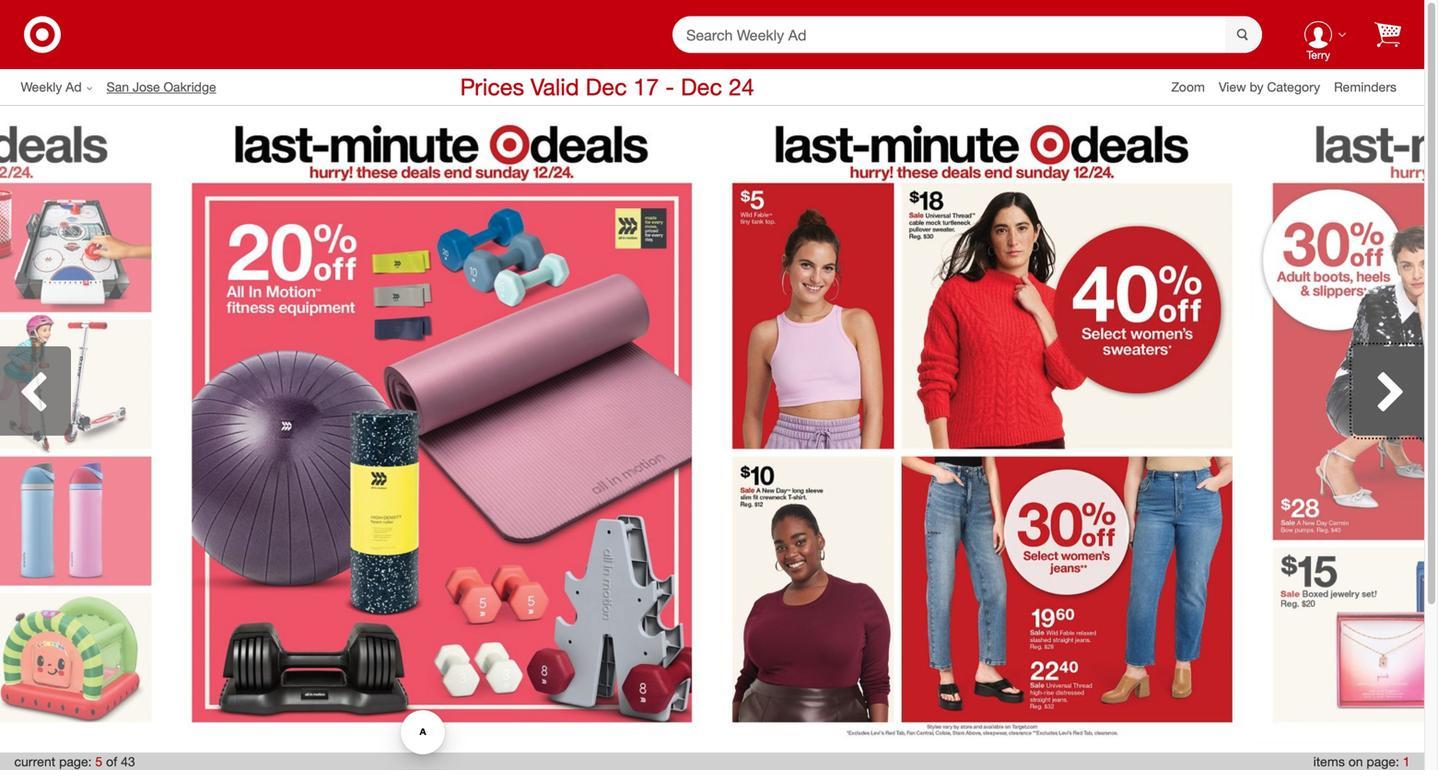 Task type: describe. For each thing, give the bounding box(es) containing it.
of
[[106, 754, 117, 770]]

page 4 image
[[0, 116, 172, 743]]

current
[[14, 754, 55, 770]]

jose
[[133, 79, 160, 95]]

terry link
[[1290, 5, 1347, 64]]

weekly ad link
[[21, 78, 107, 96]]

by
[[1250, 79, 1264, 95]]

2 page: from the left
[[1367, 754, 1400, 770]]

reminders
[[1335, 79, 1397, 95]]

reminders link
[[1335, 78, 1411, 96]]

san jose oakridge
[[107, 79, 216, 95]]

view by category
[[1219, 79, 1321, 95]]

category
[[1268, 79, 1321, 95]]

1 dec from the left
[[586, 73, 627, 101]]

oakridge
[[164, 79, 216, 95]]

prices
[[460, 73, 524, 101]]

1 page: from the left
[[59, 754, 92, 770]]

terry
[[1307, 48, 1331, 62]]

page 7 image
[[1253, 116, 1439, 743]]

43
[[121, 754, 135, 770]]

valid
[[531, 73, 579, 101]]

5
[[95, 754, 102, 770]]

items on page: 1
[[1314, 754, 1411, 770]]



Task type: locate. For each thing, give the bounding box(es) containing it.
0 horizontal spatial page:
[[59, 754, 92, 770]]

prices valid dec 17 - dec 24
[[460, 73, 755, 101]]

view
[[1219, 79, 1247, 95]]

1 horizontal spatial dec
[[681, 73, 723, 101]]

zoom
[[1172, 79, 1205, 95]]

page 5 image
[[172, 116, 712, 743]]

view your cart on target.com image
[[1375, 22, 1402, 47]]

-
[[666, 73, 675, 101]]

0 horizontal spatial dec
[[586, 73, 627, 101]]

dec right - at the top left
[[681, 73, 723, 101]]

weekly
[[21, 79, 62, 95]]

1
[[1403, 754, 1411, 770]]

san
[[107, 79, 129, 95]]

dec
[[586, 73, 627, 101], [681, 73, 723, 101]]

weekly ad
[[21, 79, 82, 95]]

zoom-in element
[[1172, 79, 1205, 95]]

Search Weekly Ad search field
[[673, 16, 1263, 54]]

page: left 5
[[59, 754, 92, 770]]

current page: 5 of 43
[[14, 754, 135, 770]]

form
[[673, 16, 1263, 54]]

zoom link
[[1172, 78, 1219, 96]]

go to target.com image
[[24, 16, 61, 53]]

2 dec from the left
[[681, 73, 723, 101]]

ad
[[66, 79, 82, 95]]

page:
[[59, 754, 92, 770], [1367, 754, 1400, 770]]

1 horizontal spatial page:
[[1367, 754, 1400, 770]]

san jose oakridge link
[[107, 78, 230, 96]]

items
[[1314, 754, 1345, 770]]

17
[[634, 73, 659, 101]]

page 6 image
[[712, 116, 1253, 743]]

dec left 17
[[586, 73, 627, 101]]

24
[[729, 73, 755, 101]]

page: left 1
[[1367, 754, 1400, 770]]

on
[[1349, 754, 1364, 770]]

view by category link
[[1219, 79, 1335, 95]]



Task type: vqa. For each thing, say whether or not it's contained in the screenshot.
to
no



